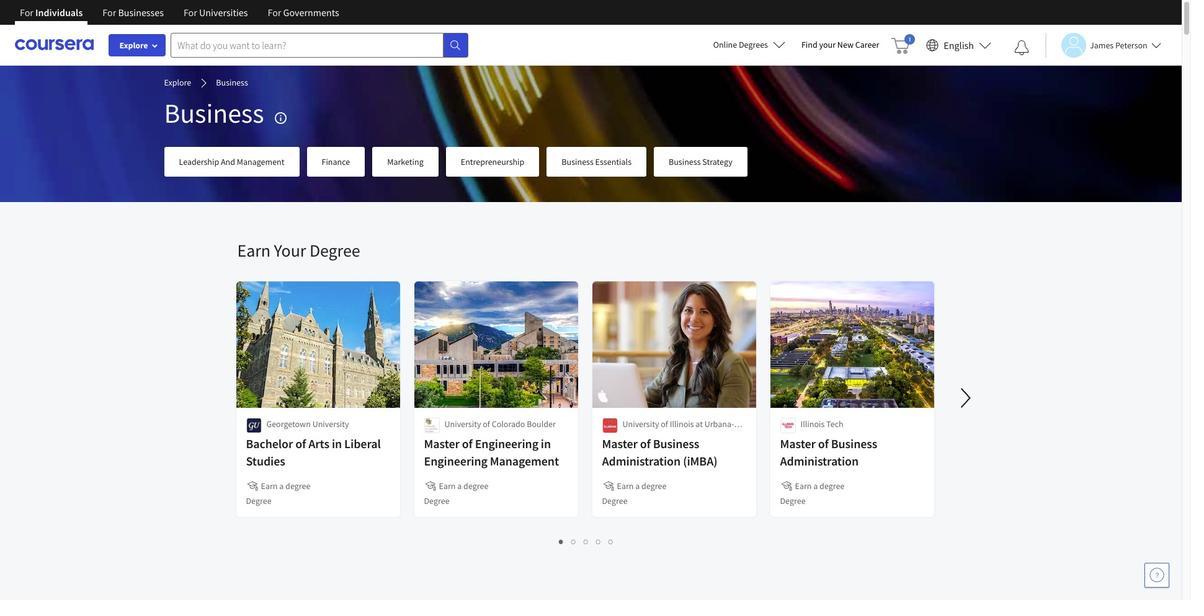 Task type: describe. For each thing, give the bounding box(es) containing it.
bachelor
[[246, 436, 293, 452]]

business inside "business essentials" link
[[562, 156, 594, 167]]

earn a degree for master of engineering in engineering management
[[439, 481, 489, 492]]

3 button
[[580, 535, 593, 549]]

entrepreneurship link
[[446, 147, 539, 177]]

finance link
[[307, 147, 365, 177]]

georgetown
[[267, 419, 311, 430]]

explore link
[[164, 76, 191, 90]]

find your new career link
[[795, 37, 886, 53]]

individuals
[[35, 6, 83, 19]]

explore button
[[109, 34, 166, 56]]

of for master of business administration (imba)
[[640, 436, 651, 452]]

colorado
[[492, 419, 525, 430]]

degrees
[[739, 39, 768, 50]]

degree for master of business administration (imba)
[[602, 496, 628, 507]]

in for arts
[[332, 436, 342, 452]]

0 vertical spatial engineering
[[475, 436, 539, 452]]

of for university of colorado boulder
[[483, 419, 490, 430]]

university for master of business administration (imba)
[[623, 419, 659, 430]]

What do you want to learn? text field
[[171, 33, 444, 57]]

degree for (imba)
[[642, 481, 667, 492]]

university of illinois at urbana- champaign
[[623, 419, 734, 442]]

5 button
[[605, 535, 617, 549]]

james peterson button
[[1046, 33, 1161, 57]]

english button
[[922, 25, 997, 65]]

peterson
[[1116, 39, 1148, 51]]

2
[[571, 536, 576, 548]]

illinois inside university of illinois at urbana- champaign
[[670, 419, 694, 430]]

degree for bachelor of arts in liberal studies
[[246, 496, 272, 507]]

business left strategy
[[669, 156, 701, 167]]

find
[[802, 39, 818, 50]]

bachelor of arts in liberal studies
[[246, 436, 381, 469]]

and
[[221, 156, 235, 167]]

next slide image
[[951, 383, 981, 413]]

career
[[856, 39, 879, 50]]

2 button
[[568, 535, 580, 549]]

champaign
[[623, 431, 664, 442]]

businesses
[[118, 6, 164, 19]]

illinois tech image
[[780, 418, 796, 434]]

explore inside explore popup button
[[119, 40, 148, 51]]

a for master of business administration (imba)
[[636, 481, 640, 492]]

outlined info action image
[[273, 111, 288, 125]]

business inside master of business administration
[[831, 436, 878, 452]]

of for master of engineering in engineering management
[[462, 436, 473, 452]]

university of illinois at urbana-champaign image
[[602, 418, 618, 434]]

your
[[274, 240, 306, 262]]

strategy
[[703, 156, 733, 167]]

earn for bachelor of arts in liberal studies
[[261, 481, 278, 492]]

2 illinois from the left
[[801, 419, 825, 430]]

earn for master of engineering in engineering management
[[439, 481, 456, 492]]

studies
[[246, 454, 285, 469]]

shopping cart: 1 item image
[[892, 34, 915, 54]]

georgetown university image
[[246, 418, 262, 434]]

banner navigation
[[10, 0, 349, 34]]

1 horizontal spatial explore
[[164, 77, 191, 88]]

1 button
[[555, 535, 568, 549]]

james
[[1090, 39, 1114, 51]]

for for universities
[[184, 6, 197, 19]]

online degrees button
[[703, 31, 795, 58]]

5
[[609, 536, 614, 548]]

marketing link
[[372, 147, 439, 177]]

administration for master of business administration (imba)
[[602, 454, 681, 469]]

english
[[944, 39, 974, 51]]

business right explore link
[[216, 77, 248, 88]]

1 university from the left
[[312, 419, 349, 430]]

4 degree from the left
[[820, 481, 845, 492]]

leadership
[[179, 156, 219, 167]]

earn your degree
[[237, 240, 360, 262]]



Task type: vqa. For each thing, say whether or not it's contained in the screenshot.
leftmost the in
yes



Task type: locate. For each thing, give the bounding box(es) containing it.
illinois
[[670, 419, 694, 430], [801, 419, 825, 430]]

1 horizontal spatial university
[[445, 419, 481, 430]]

business down the tech
[[831, 436, 878, 452]]

0 horizontal spatial master
[[424, 436, 460, 452]]

2 degree from the left
[[464, 481, 489, 492]]

illinois tech
[[801, 419, 844, 430]]

list inside earn your degree carousel element
[[237, 535, 935, 549]]

georgetown university
[[267, 419, 349, 430]]

explore down for businesses
[[119, 40, 148, 51]]

engineering
[[475, 436, 539, 452], [424, 454, 488, 469]]

1 vertical spatial engineering
[[424, 454, 488, 469]]

4
[[596, 536, 601, 548]]

3 degree from the left
[[642, 481, 667, 492]]

online
[[713, 39, 737, 50]]

university up 'champaign'
[[623, 419, 659, 430]]

2 horizontal spatial master
[[780, 436, 816, 452]]

master of business administration
[[780, 436, 878, 469]]

1 degree from the left
[[285, 481, 310, 492]]

arts
[[309, 436, 330, 452]]

1 for from the left
[[20, 6, 33, 19]]

for universities
[[184, 6, 248, 19]]

degree down master of business administration (imba)
[[642, 481, 667, 492]]

3 a from the left
[[636, 481, 640, 492]]

2 horizontal spatial university
[[623, 419, 659, 430]]

business up (imba)
[[653, 436, 700, 452]]

2 in from the left
[[541, 436, 551, 452]]

earn down master of business administration (imba)
[[617, 481, 634, 492]]

a for bachelor of arts in liberal studies
[[279, 481, 284, 492]]

university up the arts
[[312, 419, 349, 430]]

administration down illinois tech
[[780, 454, 859, 469]]

master down university of illinois at urbana-champaign image
[[602, 436, 638, 452]]

find your new career
[[802, 39, 879, 50]]

earn a degree down master of business administration
[[795, 481, 845, 492]]

(imba)
[[683, 454, 718, 469]]

degree down bachelor of arts in liberal studies
[[285, 481, 310, 492]]

boulder
[[527, 419, 556, 430]]

business left the 'essentials' at the top of page
[[562, 156, 594, 167]]

for left governments
[[268, 6, 281, 19]]

liberal
[[344, 436, 381, 452]]

0 horizontal spatial illinois
[[670, 419, 694, 430]]

business down explore link
[[164, 96, 264, 130]]

None search field
[[171, 33, 468, 57]]

master inside master of business administration
[[780, 436, 816, 452]]

management down 'colorado'
[[490, 454, 559, 469]]

0 horizontal spatial administration
[[602, 454, 681, 469]]

administration for master of business administration
[[780, 454, 859, 469]]

of inside master of business administration (imba)
[[640, 436, 651, 452]]

in inside bachelor of arts in liberal studies
[[332, 436, 342, 452]]

1 vertical spatial explore
[[164, 77, 191, 88]]

1 vertical spatial management
[[490, 454, 559, 469]]

online degrees
[[713, 39, 768, 50]]

of for university of illinois at urbana- champaign
[[661, 419, 668, 430]]

management
[[237, 156, 284, 167], [490, 454, 559, 469]]

essentials
[[595, 156, 632, 167]]

2 administration from the left
[[780, 454, 859, 469]]

for for businesses
[[103, 6, 116, 19]]

master
[[424, 436, 460, 452], [602, 436, 638, 452], [780, 436, 816, 452]]

engineering down university of colorado boulder icon
[[424, 454, 488, 469]]

leadership and management
[[179, 156, 284, 167]]

master inside master of business administration (imba)
[[602, 436, 638, 452]]

degree for master of business administration
[[780, 496, 806, 507]]

1 horizontal spatial master
[[602, 436, 638, 452]]

master inside master of engineering in engineering management
[[424, 436, 460, 452]]

0 horizontal spatial in
[[332, 436, 342, 452]]

1 horizontal spatial illinois
[[801, 419, 825, 430]]

at
[[696, 419, 703, 430]]

earn
[[237, 240, 271, 262], [261, 481, 278, 492], [439, 481, 456, 492], [617, 481, 634, 492], [795, 481, 812, 492]]

for governments
[[268, 6, 339, 19]]

0 horizontal spatial university
[[312, 419, 349, 430]]

marketing
[[387, 156, 424, 167]]

list containing 1
[[237, 535, 935, 549]]

a down studies
[[279, 481, 284, 492]]

coursera image
[[15, 35, 94, 55]]

of inside master of engineering in engineering management
[[462, 436, 473, 452]]

master for master of business administration
[[780, 436, 816, 452]]

earn a degree for master of business administration (imba)
[[617, 481, 667, 492]]

4 button
[[593, 535, 605, 549]]

in inside master of engineering in engineering management
[[541, 436, 551, 452]]

master for master of business administration (imba)
[[602, 436, 638, 452]]

a down master of business administration (imba)
[[636, 481, 640, 492]]

explore down explore popup button
[[164, 77, 191, 88]]

3 university from the left
[[623, 419, 659, 430]]

earn your degree carousel element
[[231, 202, 1191, 560]]

4 for from the left
[[268, 6, 281, 19]]

3
[[584, 536, 589, 548]]

degree for liberal
[[285, 481, 310, 492]]

of for master of business administration
[[818, 436, 829, 452]]

0 vertical spatial explore
[[119, 40, 148, 51]]

earn a degree down master of engineering in engineering management
[[439, 481, 489, 492]]

business
[[216, 77, 248, 88], [164, 96, 264, 130], [562, 156, 594, 167], [669, 156, 701, 167], [653, 436, 700, 452], [831, 436, 878, 452]]

for businesses
[[103, 6, 164, 19]]

management inside master of engineering in engineering management
[[490, 454, 559, 469]]

administration
[[602, 454, 681, 469], [780, 454, 859, 469]]

business inside master of business administration (imba)
[[653, 436, 700, 452]]

1 illinois from the left
[[670, 419, 694, 430]]

entrepreneurship
[[461, 156, 525, 167]]

a down master of engineering in engineering management
[[457, 481, 462, 492]]

urbana-
[[705, 419, 734, 430]]

degree for engineering
[[464, 481, 489, 492]]

1 a from the left
[[279, 481, 284, 492]]

of for bachelor of arts in liberal studies
[[296, 436, 306, 452]]

business strategy link
[[654, 147, 748, 177]]

engineering down 'colorado'
[[475, 436, 539, 452]]

earn for master of business administration
[[795, 481, 812, 492]]

earn a degree for bachelor of arts in liberal studies
[[261, 481, 310, 492]]

for left individuals
[[20, 6, 33, 19]]

1 horizontal spatial administration
[[780, 454, 859, 469]]

of inside bachelor of arts in liberal studies
[[296, 436, 306, 452]]

james peterson
[[1090, 39, 1148, 51]]

4 earn a degree from the left
[[795, 481, 845, 492]]

a down master of business administration
[[814, 481, 818, 492]]

0 horizontal spatial explore
[[119, 40, 148, 51]]

of inside university of illinois at urbana- champaign
[[661, 419, 668, 430]]

help center image
[[1150, 568, 1165, 583]]

business essentials link
[[547, 147, 647, 177]]

degree
[[310, 240, 360, 262], [246, 496, 272, 507], [424, 496, 450, 507], [602, 496, 628, 507], [780, 496, 806, 507]]

university
[[312, 419, 349, 430], [445, 419, 481, 430], [623, 419, 659, 430]]

for for individuals
[[20, 6, 33, 19]]

leadership and management link
[[164, 147, 299, 177]]

earn down studies
[[261, 481, 278, 492]]

2 university from the left
[[445, 419, 481, 430]]

list
[[237, 535, 935, 549]]

management right and
[[237, 156, 284, 167]]

master down illinois tech icon
[[780, 436, 816, 452]]

0 vertical spatial management
[[237, 156, 284, 167]]

university of colorado boulder image
[[424, 418, 440, 434]]

for
[[20, 6, 33, 19], [103, 6, 116, 19], [184, 6, 197, 19], [268, 6, 281, 19]]

4 a from the left
[[814, 481, 818, 492]]

administration inside master of business administration
[[780, 454, 859, 469]]

3 for from the left
[[184, 6, 197, 19]]

1 in from the left
[[332, 436, 342, 452]]

1 horizontal spatial in
[[541, 436, 551, 452]]

2 master from the left
[[602, 436, 638, 452]]

master for master of engineering in engineering management
[[424, 436, 460, 452]]

illinois left at
[[670, 419, 694, 430]]

for for governments
[[268, 6, 281, 19]]

illinois left the tech
[[801, 419, 825, 430]]

administration inside master of business administration (imba)
[[602, 454, 681, 469]]

1 earn a degree from the left
[[261, 481, 310, 492]]

in down "boulder" at the bottom of page
[[541, 436, 551, 452]]

explore
[[119, 40, 148, 51], [164, 77, 191, 88]]

tech
[[827, 419, 844, 430]]

1 horizontal spatial management
[[490, 454, 559, 469]]

administration down 'champaign'
[[602, 454, 681, 469]]

degree down master of business administration
[[820, 481, 845, 492]]

university inside university of illinois at urbana- champaign
[[623, 419, 659, 430]]

degree
[[285, 481, 310, 492], [464, 481, 489, 492], [642, 481, 667, 492], [820, 481, 845, 492]]

finance
[[322, 156, 350, 167]]

1
[[559, 536, 564, 548]]

of inside master of business administration
[[818, 436, 829, 452]]

of
[[483, 419, 490, 430], [661, 419, 668, 430], [296, 436, 306, 452], [462, 436, 473, 452], [640, 436, 651, 452], [818, 436, 829, 452]]

in for engineering
[[541, 436, 551, 452]]

3 earn a degree from the left
[[617, 481, 667, 492]]

2 for from the left
[[103, 6, 116, 19]]

for individuals
[[20, 6, 83, 19]]

earn a degree down master of business administration (imba)
[[617, 481, 667, 492]]

0 horizontal spatial management
[[237, 156, 284, 167]]

degree down master of engineering in engineering management
[[464, 481, 489, 492]]

earn for master of business administration (imba)
[[617, 481, 634, 492]]

1 administration from the left
[[602, 454, 681, 469]]

for left universities
[[184, 6, 197, 19]]

governments
[[283, 6, 339, 19]]

2 earn a degree from the left
[[439, 481, 489, 492]]

university right university of colorado boulder icon
[[445, 419, 481, 430]]

new
[[838, 39, 854, 50]]

master of business administration (imba)
[[602, 436, 718, 469]]

1 master from the left
[[424, 436, 460, 452]]

your
[[819, 39, 836, 50]]

show notifications image
[[1015, 40, 1029, 55]]

a
[[279, 481, 284, 492], [457, 481, 462, 492], [636, 481, 640, 492], [814, 481, 818, 492]]

3 master from the left
[[780, 436, 816, 452]]

earn a degree for master of business administration
[[795, 481, 845, 492]]

university of colorado boulder
[[445, 419, 556, 430]]

degree for master of engineering in engineering management
[[424, 496, 450, 507]]

2 a from the left
[[457, 481, 462, 492]]

business strategy
[[669, 156, 733, 167]]

universities
[[199, 6, 248, 19]]

university for master of engineering in engineering management
[[445, 419, 481, 430]]

earn a degree down studies
[[261, 481, 310, 492]]

earn down master of business administration
[[795, 481, 812, 492]]

master down university of colorado boulder icon
[[424, 436, 460, 452]]

a for master of engineering in engineering management
[[457, 481, 462, 492]]

business essentials
[[562, 156, 632, 167]]

in
[[332, 436, 342, 452], [541, 436, 551, 452]]

master of engineering in engineering management
[[424, 436, 559, 469]]

a for master of business administration
[[814, 481, 818, 492]]

earn left your on the top left of the page
[[237, 240, 271, 262]]

management inside "link"
[[237, 156, 284, 167]]

earn down master of engineering in engineering management
[[439, 481, 456, 492]]

earn a degree
[[261, 481, 310, 492], [439, 481, 489, 492], [617, 481, 667, 492], [795, 481, 845, 492]]

for left businesses
[[103, 6, 116, 19]]

in right the arts
[[332, 436, 342, 452]]



